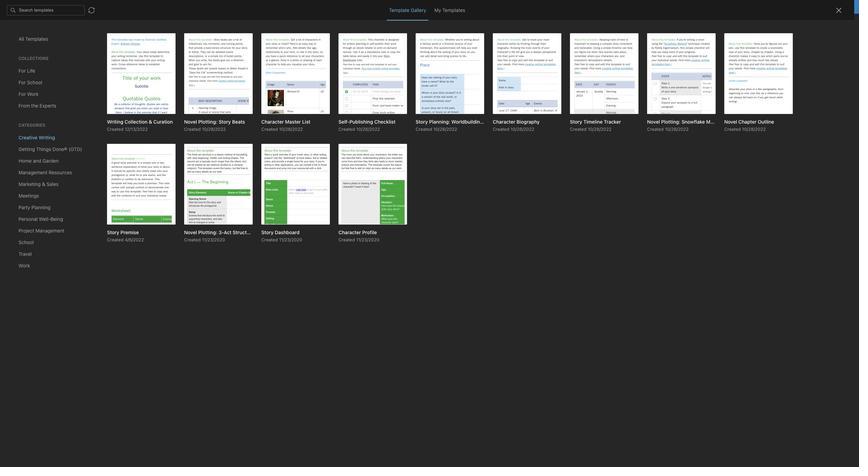 Task type: vqa. For each thing, say whether or not it's contained in the screenshot.
Cancel
yes



Task type: describe. For each thing, give the bounding box(es) containing it.
sync across all your devices. cancel anytime.
[[389, 4, 490, 10]]

note window element
[[0, 0, 859, 468]]

devices.
[[435, 4, 453, 10]]

share
[[824, 19, 837, 25]]

only
[[794, 19, 804, 24]]

all
[[417, 4, 422, 10]]

only you
[[794, 19, 812, 24]]

font size image
[[190, 33, 207, 43]]

Note Editor text field
[[0, 0, 859, 468]]

you
[[805, 19, 812, 24]]

first
[[30, 19, 39, 25]]



Task type: locate. For each thing, give the bounding box(es) containing it.
sync
[[389, 4, 400, 10]]

first notebook
[[30, 19, 60, 25]]

heading level image
[[119, 33, 155, 43]]

anytime.
[[471, 4, 490, 10]]

highlight image
[[259, 33, 275, 43]]

across
[[401, 4, 416, 10]]

your
[[424, 4, 433, 10]]

notebook
[[40, 19, 60, 25]]

font family image
[[156, 33, 188, 43]]

more image
[[400, 33, 421, 43]]

share button
[[818, 16, 843, 27]]

first notebook button
[[21, 17, 63, 27]]

insert image
[[4, 33, 35, 43]]

alignment image
[[325, 33, 342, 43]]

cancel
[[454, 4, 470, 10]]

font color image
[[209, 33, 226, 43]]

collapse note image
[[5, 18, 13, 26]]



